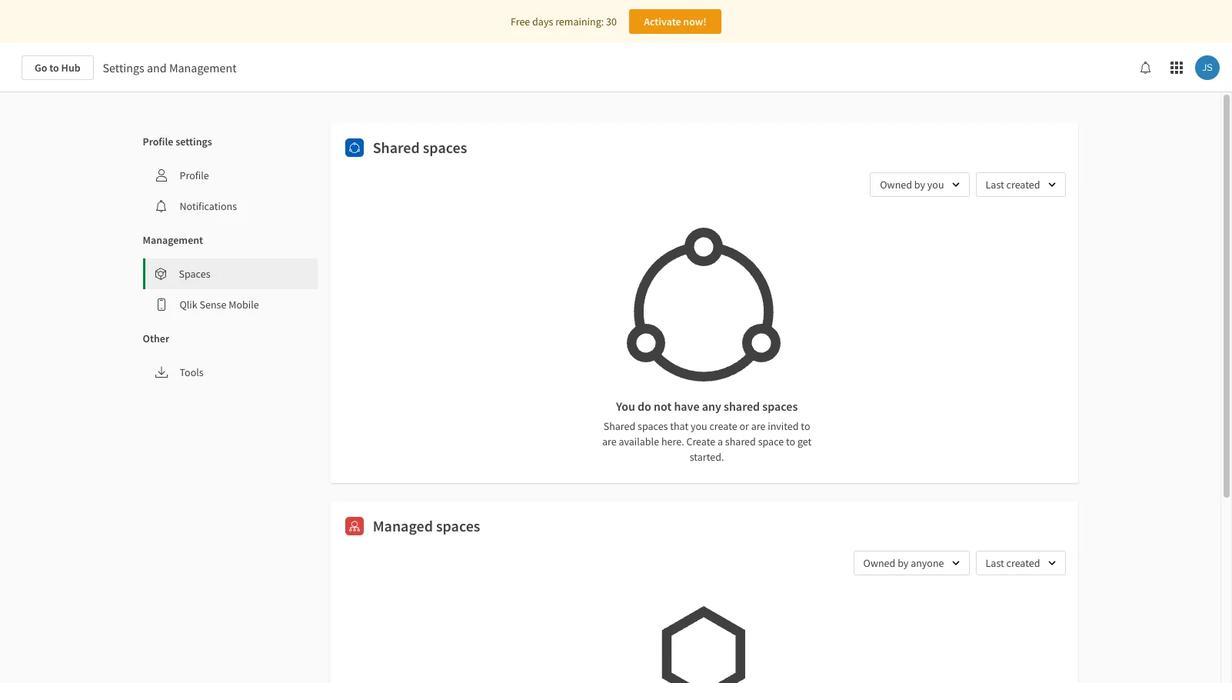 Task type: locate. For each thing, give the bounding box(es) containing it.
you
[[616, 399, 635, 414]]

1 vertical spatial owned
[[864, 556, 896, 570]]

1 vertical spatial shared
[[725, 435, 756, 449]]

1 horizontal spatial by
[[915, 178, 926, 192]]

0 horizontal spatial you
[[691, 419, 708, 433]]

other
[[143, 332, 169, 345]]

go to hub
[[35, 61, 80, 75]]

0 horizontal spatial are
[[602, 435, 617, 449]]

0 vertical spatial to
[[49, 61, 59, 75]]

tools
[[180, 365, 204, 379]]

1 vertical spatial shared
[[604, 419, 636, 433]]

1 created from the top
[[1007, 178, 1041, 192]]

last created
[[986, 178, 1041, 192], [986, 556, 1041, 570]]

you inside owned by you field
[[928, 178, 944, 192]]

notifications link
[[143, 191, 318, 222]]

to
[[49, 61, 59, 75], [801, 419, 811, 433], [786, 435, 796, 449]]

management
[[169, 60, 237, 75], [143, 233, 203, 247]]

profile left settings
[[143, 135, 173, 148]]

0 vertical spatial profile
[[143, 135, 173, 148]]

1 vertical spatial by
[[898, 556, 909, 570]]

profile up notifications
[[180, 168, 209, 182]]

2 last from the top
[[986, 556, 1005, 570]]

now!
[[683, 15, 707, 28]]

last for managed spaces
[[986, 556, 1005, 570]]

0 vertical spatial last
[[986, 178, 1005, 192]]

are right or
[[751, 419, 766, 433]]

last right owned by you field
[[986, 178, 1005, 192]]

owned inside field
[[880, 178, 913, 192]]

tools link
[[143, 357, 318, 388]]

activate
[[644, 15, 681, 28]]

by inside 'field'
[[898, 556, 909, 570]]

0 vertical spatial management
[[169, 60, 237, 75]]

0 horizontal spatial by
[[898, 556, 909, 570]]

shared
[[724, 399, 760, 414], [725, 435, 756, 449]]

hub
[[61, 61, 80, 75]]

owned for shared spaces
[[880, 178, 913, 192]]

1 vertical spatial management
[[143, 233, 203, 247]]

2 created from the top
[[1007, 556, 1041, 570]]

1 last created from the top
[[986, 178, 1041, 192]]

last created for managed spaces
[[986, 556, 1041, 570]]

last right anyone
[[986, 556, 1005, 570]]

to right go
[[49, 61, 59, 75]]

owned by anyone
[[864, 556, 944, 570]]

not
[[654, 399, 672, 414]]

to up get
[[801, 419, 811, 433]]

1 horizontal spatial to
[[786, 435, 796, 449]]

1 vertical spatial you
[[691, 419, 708, 433]]

2 last created from the top
[[986, 556, 1041, 570]]

started.
[[690, 450, 724, 464]]

get
[[798, 435, 812, 449]]

mobile
[[229, 298, 259, 312]]

management up the spaces
[[143, 233, 203, 247]]

1 last created field from the top
[[976, 172, 1066, 197]]

1 vertical spatial last created
[[986, 556, 1041, 570]]

1 horizontal spatial profile
[[180, 168, 209, 182]]

0 horizontal spatial to
[[49, 61, 59, 75]]

0 vertical spatial are
[[751, 419, 766, 433]]

owned by you
[[880, 178, 944, 192]]

0 vertical spatial you
[[928, 178, 944, 192]]

1 last from the top
[[986, 178, 1005, 192]]

you
[[928, 178, 944, 192], [691, 419, 708, 433]]

1 vertical spatial last created field
[[976, 551, 1066, 576]]

owned for managed spaces
[[864, 556, 896, 570]]

qlik
[[180, 298, 198, 312]]

by
[[915, 178, 926, 192], [898, 556, 909, 570]]

sense
[[200, 298, 227, 312]]

1 vertical spatial profile
[[180, 168, 209, 182]]

by for shared spaces
[[915, 178, 926, 192]]

Last created field
[[976, 172, 1066, 197], [976, 551, 1066, 576]]

2 vertical spatial to
[[786, 435, 796, 449]]

available
[[619, 435, 659, 449]]

0 vertical spatial created
[[1007, 178, 1041, 192]]

0 vertical spatial last created field
[[976, 172, 1066, 197]]

are left the available
[[602, 435, 617, 449]]

activate now!
[[644, 15, 707, 28]]

or
[[740, 419, 749, 433]]

created
[[1007, 178, 1041, 192], [1007, 556, 1041, 570]]

0 vertical spatial by
[[915, 178, 926, 192]]

0 horizontal spatial profile
[[143, 135, 173, 148]]

spaces
[[423, 138, 467, 157], [763, 399, 798, 414], [638, 419, 668, 433], [436, 516, 480, 535]]

last created field for managed spaces
[[976, 551, 1066, 576]]

a
[[718, 435, 723, 449]]

settings
[[176, 135, 212, 148]]

shared
[[373, 138, 420, 157], [604, 419, 636, 433]]

1 vertical spatial created
[[1007, 556, 1041, 570]]

owned inside 'field'
[[864, 556, 896, 570]]

profile settings
[[143, 135, 212, 148]]

notifications
[[180, 199, 237, 213]]

1 vertical spatial last
[[986, 556, 1005, 570]]

last
[[986, 178, 1005, 192], [986, 556, 1005, 570]]

2 last created field from the top
[[976, 551, 1066, 576]]

go
[[35, 61, 47, 75]]

by inside field
[[915, 178, 926, 192]]

Owned by you field
[[870, 172, 970, 197]]

remaining:
[[556, 15, 604, 28]]

shared down or
[[725, 435, 756, 449]]

owned
[[880, 178, 913, 192], [864, 556, 896, 570]]

profile inside profile link
[[180, 168, 209, 182]]

shared up or
[[724, 399, 760, 414]]

0 vertical spatial owned
[[880, 178, 913, 192]]

1 horizontal spatial shared
[[604, 419, 636, 433]]

profile
[[143, 135, 173, 148], [180, 168, 209, 182]]

are
[[751, 419, 766, 433], [602, 435, 617, 449]]

0 vertical spatial last created
[[986, 178, 1041, 192]]

2 horizontal spatial to
[[801, 419, 811, 433]]

1 horizontal spatial you
[[928, 178, 944, 192]]

to left get
[[786, 435, 796, 449]]

management right and
[[169, 60, 237, 75]]

shared spaces
[[373, 138, 467, 157]]

0 vertical spatial shared
[[373, 138, 420, 157]]

last for shared spaces
[[986, 178, 1005, 192]]

here.
[[662, 435, 684, 449]]



Task type: vqa. For each thing, say whether or not it's contained in the screenshot.
PROFILE
yes



Task type: describe. For each thing, give the bounding box(es) containing it.
anyone
[[911, 556, 944, 570]]

qlik sense mobile
[[180, 298, 259, 312]]

days
[[532, 15, 553, 28]]

spaces
[[179, 267, 210, 281]]

settings
[[103, 60, 145, 75]]

free days remaining: 30
[[511, 15, 617, 28]]

space
[[758, 435, 784, 449]]

30
[[606, 15, 617, 28]]

jacob simon image
[[1196, 55, 1220, 80]]

you inside you do not have any shared spaces shared spaces that you create or are invited to are available here. create a shared space to get started.
[[691, 419, 708, 433]]

1 vertical spatial to
[[801, 419, 811, 433]]

settings and management
[[103, 60, 237, 75]]

by for managed spaces
[[898, 556, 909, 570]]

that
[[670, 419, 689, 433]]

created for shared spaces
[[1007, 178, 1041, 192]]

last created element
[[986, 556, 1041, 570]]

managed spaces
[[373, 516, 480, 535]]

create
[[710, 419, 738, 433]]

profile link
[[143, 160, 318, 191]]

any
[[702, 399, 722, 414]]

last created for shared spaces
[[986, 178, 1041, 192]]

1 vertical spatial are
[[602, 435, 617, 449]]

profile for profile
[[180, 168, 209, 182]]

0 vertical spatial shared
[[724, 399, 760, 414]]

shared inside you do not have any shared spaces shared spaces that you create or are invited to are available here. create a shared space to get started.
[[604, 419, 636, 433]]

spaces link
[[145, 259, 318, 289]]

go to hub link
[[22, 55, 94, 80]]

Owned by anyone field
[[854, 551, 970, 576]]

0 horizontal spatial shared
[[373, 138, 420, 157]]

have
[[674, 399, 700, 414]]

invited
[[768, 419, 799, 433]]

1 horizontal spatial are
[[751, 419, 766, 433]]

activate now! link
[[629, 9, 722, 34]]

profile for profile settings
[[143, 135, 173, 148]]

free
[[511, 15, 530, 28]]

create
[[687, 435, 716, 449]]

and
[[147, 60, 167, 75]]

managed
[[373, 516, 433, 535]]

last created field for shared spaces
[[976, 172, 1066, 197]]

qlik sense mobile link
[[143, 289, 318, 320]]

do
[[638, 399, 652, 414]]

created for managed spaces
[[1007, 556, 1041, 570]]

you do not have any shared spaces shared spaces that you create or are invited to are available here. create a shared space to get started.
[[602, 399, 812, 464]]



